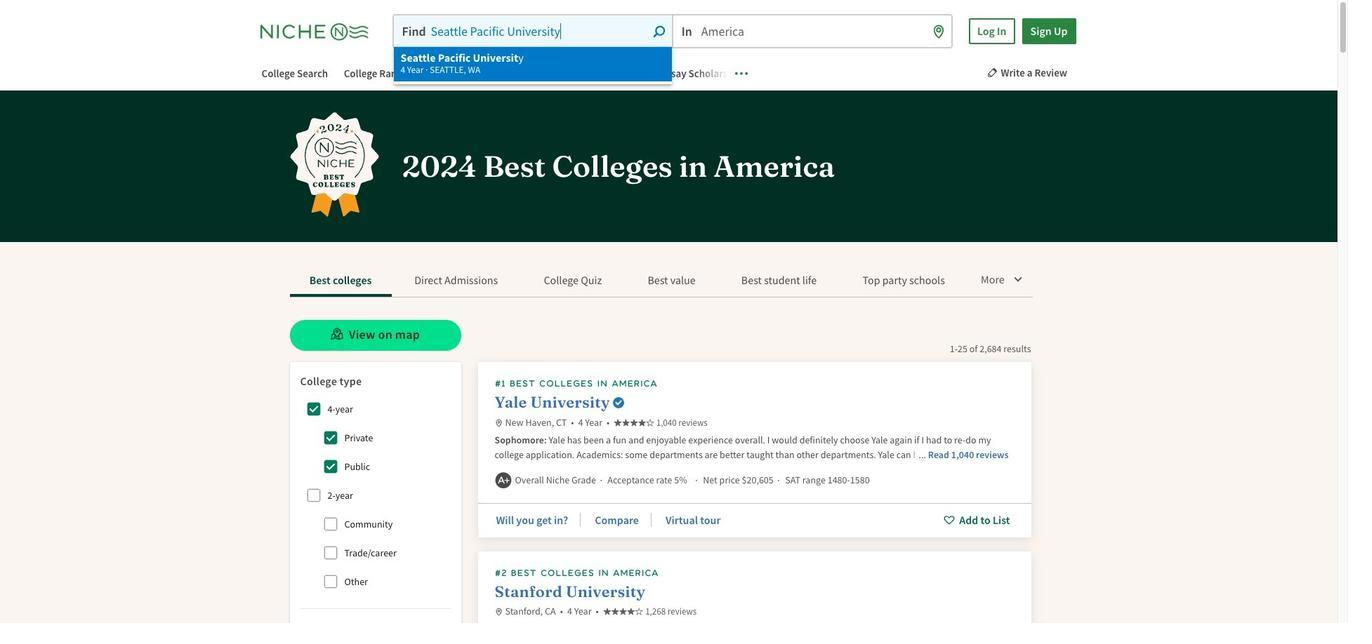 Task type: describe. For each thing, give the bounding box(es) containing it.
a college or university ... text field
[[394, 15, 672, 47]]

niche home image
[[260, 19, 380, 43]]

public. nested checkbox 2 of 2. controlled by 4-year above element
[[316, 453, 344, 481]]

public. nested checkbox 2 of 2. controlled by 4-year above image
[[323, 460, 337, 474]]

group inside search filter controls 'element'
[[300, 395, 450, 596]]

stanford university element
[[478, 552, 1031, 624]]

community. nested checkbox 1 of 3. controlled by 2-year above image
[[323, 517, 337, 531]]

private. nested checkbox 1 of 2. controlled by 4-year above image
[[323, 431, 337, 445]]

trade/career. nested checkbox 2 of 3. controlled by 2-year above element
[[316, 539, 344, 567]]

2-year. also controls the next 3 checkboxes image
[[307, 489, 321, 503]]

2-year. also controls the next 3 checkboxes element
[[300, 482, 328, 510]]

trade/career. nested checkbox 2 of 3. controlled by 2-year above image
[[323, 546, 337, 560]]

private. nested checkbox 1 of 2. controlled by 4-year above element
[[316, 424, 344, 452]]

address image
[[495, 419, 502, 427]]

meatball image
[[735, 67, 748, 80]]



Task type: locate. For each thing, give the bounding box(es) containing it.
4-year. also controls the next 2 checkboxes image
[[307, 402, 321, 416]]

yale university element
[[478, 362, 1031, 538]]

address image
[[495, 609, 502, 617]]

banner links element
[[248, 65, 753, 84]]

4-year. also controls the next 2 checkboxes element
[[300, 395, 328, 423]]

arrow down image
[[1013, 273, 1024, 284]]

group
[[300, 395, 450, 596]]

community. nested checkbox 1 of 3. controlled by 2-year above element
[[316, 510, 344, 538]]

search filter controls element
[[290, 362, 461, 624]]

other. nested checkbox 3 of 3. controlled by 2-year above image
[[323, 575, 337, 589]]

best colleges, current element
[[290, 268, 392, 297]]

pencil image
[[987, 67, 998, 78]]

other. nested checkbox 3 of 3. controlled by 2-year above element
[[316, 568, 344, 596]]

America text field
[[673, 15, 952, 47]]



Task type: vqa. For each thing, say whether or not it's contained in the screenshot.
Colorado text field
no



